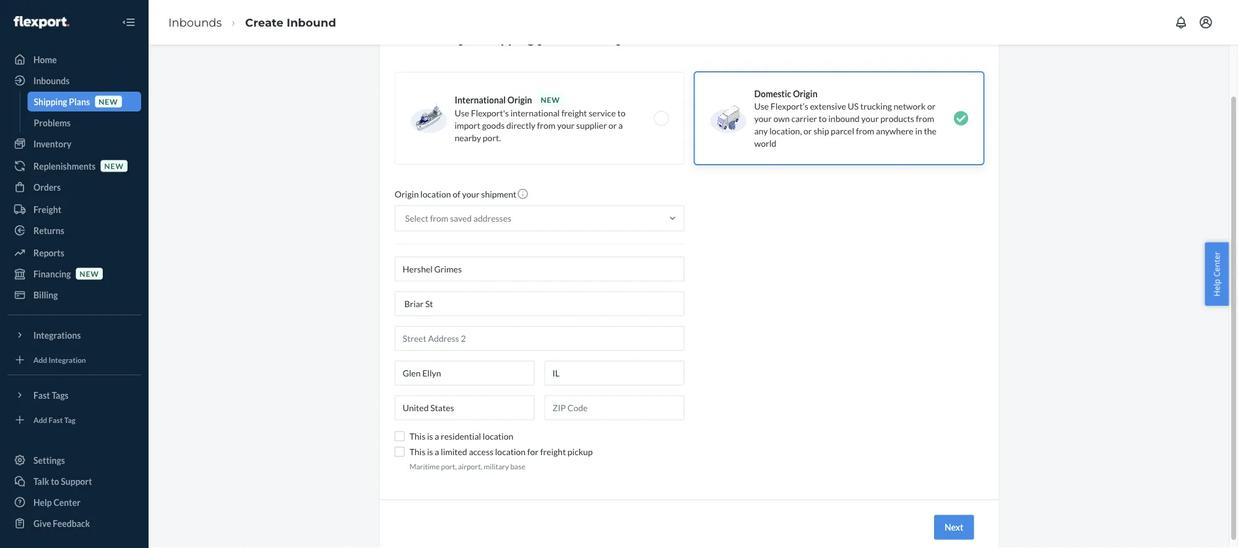 Task type: vqa. For each thing, say whether or not it's contained in the screenshot.
from?
yes



Task type: locate. For each thing, give the bounding box(es) containing it.
freight
[[562, 108, 587, 118], [540, 447, 566, 457]]

1 horizontal spatial to
[[618, 108, 626, 118]]

your inside use flexport's international freight service to import goods directly from your supplier or a nearby port.
[[557, 120, 575, 131]]

your right "shipping"
[[538, 33, 565, 46]]

2 this from the top
[[410, 447, 426, 457]]

2 add from the top
[[33, 415, 47, 424]]

your down trucking
[[862, 113, 879, 124]]

any
[[755, 126, 768, 136]]

1 vertical spatial freight
[[540, 447, 566, 457]]

location up base
[[495, 447, 526, 457]]

new up orders 'link'
[[104, 161, 124, 170]]

add inside add fast tag link
[[33, 415, 47, 424]]

1 vertical spatial fast
[[49, 415, 63, 424]]

financing
[[33, 268, 71, 279]]

you
[[459, 33, 481, 46]]

returns
[[33, 225, 64, 236]]

1 horizontal spatial origin
[[508, 95, 532, 105]]

0 vertical spatial fast
[[33, 390, 50, 400]]

from inside use flexport's international freight service to import goods directly from your supplier or a nearby port.
[[537, 120, 556, 131]]

new up international
[[541, 95, 560, 104]]

1 vertical spatial is
[[427, 447, 433, 457]]

1 horizontal spatial help center
[[1212, 252, 1223, 297]]

help inside button
[[1212, 279, 1223, 297]]

add for add fast tag
[[33, 415, 47, 424]]

base
[[511, 462, 526, 471]]

0 vertical spatial freight
[[562, 108, 587, 118]]

None checkbox
[[395, 432, 405, 442], [395, 447, 405, 457], [395, 432, 405, 442], [395, 447, 405, 457]]

First & Last Name text field
[[395, 257, 685, 282]]

1 horizontal spatial help
[[1212, 279, 1223, 297]]

this for this is a residential location
[[410, 431, 426, 442]]

0 vertical spatial a
[[619, 120, 623, 131]]

fast inside fast tags "dropdown button"
[[33, 390, 50, 400]]

a
[[619, 120, 623, 131], [435, 431, 439, 442], [435, 447, 439, 457]]

1 vertical spatial this
[[410, 447, 426, 457]]

a for this is a limited access location for freight pickup
[[435, 447, 439, 457]]

1 add from the top
[[33, 355, 47, 364]]

origin for domestic
[[793, 89, 818, 99]]

0 horizontal spatial inbounds link
[[7, 71, 141, 90]]

location
[[421, 189, 451, 200], [483, 431, 514, 442], [495, 447, 526, 457]]

your right of
[[462, 189, 480, 200]]

0 vertical spatial add
[[33, 355, 47, 364]]

us
[[848, 101, 859, 111]]

fast inside add fast tag link
[[49, 415, 63, 424]]

2 horizontal spatial origin
[[793, 89, 818, 99]]

from
[[916, 113, 935, 124], [537, 120, 556, 131], [856, 126, 875, 136], [430, 213, 449, 224]]

ZIP Code text field
[[545, 396, 685, 421]]

in
[[916, 126, 923, 136]]

a left residential
[[435, 431, 439, 442]]

add left integration
[[33, 355, 47, 364]]

inventory
[[33, 138, 71, 149]]

0 vertical spatial this
[[410, 431, 426, 442]]

to up ship
[[819, 113, 827, 124]]

0 horizontal spatial help
[[33, 497, 52, 508]]

0 vertical spatial inbounds
[[168, 15, 222, 29]]

1 is from the top
[[427, 431, 433, 442]]

2 is from the top
[[427, 447, 433, 457]]

are
[[437, 33, 456, 46]]

1 horizontal spatial inbounds link
[[168, 15, 222, 29]]

network
[[894, 101, 926, 111]]

next
[[945, 523, 964, 533]]

breadcrumbs navigation
[[159, 4, 346, 40]]

a right supplier
[[619, 120, 623, 131]]

fast left tags
[[33, 390, 50, 400]]

is
[[427, 431, 433, 442], [427, 447, 433, 457]]

your left supplier
[[557, 120, 575, 131]]

help
[[1212, 279, 1223, 297], [33, 497, 52, 508]]

give feedback button
[[7, 513, 141, 533]]

returns link
[[7, 220, 141, 240]]

1 vertical spatial add
[[33, 415, 47, 424]]

domestic origin use flexport's extensive us trucking network or your own carrier to inbound your products from any location, or ship parcel from anywhere in the world
[[755, 89, 937, 149]]

State text field
[[545, 361, 685, 386]]

add down fast tags
[[33, 415, 47, 424]]

tag
[[64, 415, 76, 424]]

or
[[928, 101, 936, 111], [609, 120, 617, 131], [804, 126, 812, 136]]

international
[[511, 108, 560, 118]]

from up the
[[916, 113, 935, 124]]

reports
[[33, 247, 64, 258]]

freight right for
[[540, 447, 566, 457]]

0 horizontal spatial origin
[[395, 189, 419, 200]]

new
[[541, 95, 560, 104], [99, 97, 118, 106], [104, 161, 124, 170], [80, 269, 99, 278]]

supplier
[[576, 120, 607, 131]]

or down service
[[609, 120, 617, 131]]

a inside use flexport's international freight service to import goods directly from your supplier or a nearby port.
[[619, 120, 623, 131]]

center
[[1212, 252, 1223, 277], [54, 497, 80, 508]]

open notifications image
[[1174, 15, 1189, 30]]

or inside use flexport's international freight service to import goods directly from your supplier or a nearby port.
[[609, 120, 617, 131]]

origin up international
[[508, 95, 532, 105]]

1 horizontal spatial inbounds
[[168, 15, 222, 29]]

support
[[61, 476, 92, 486]]

or right 'network'
[[928, 101, 936, 111]]

from right parcel
[[856, 126, 875, 136]]

check circle image
[[954, 111, 969, 126]]

this
[[410, 431, 426, 442], [410, 447, 426, 457]]

where
[[395, 33, 434, 46]]

1 horizontal spatial use
[[755, 101, 769, 111]]

from down international
[[537, 120, 556, 131]]

use inside "domestic origin use flexport's extensive us trucking network or your own carrier to inbound your products from any location, or ship parcel from anywhere in the world"
[[755, 101, 769, 111]]

0 horizontal spatial to
[[51, 476, 59, 486]]

0 vertical spatial center
[[1212, 252, 1223, 277]]

talk to support
[[33, 476, 92, 486]]

extensive
[[810, 101, 846, 111]]

fast
[[33, 390, 50, 400], [49, 415, 63, 424]]

problems link
[[28, 113, 141, 133]]

this is a limited access location for freight pickup
[[410, 447, 593, 457]]

origin for international
[[508, 95, 532, 105]]

nearby
[[455, 133, 481, 143]]

location left of
[[421, 189, 451, 200]]

1 vertical spatial inbounds
[[33, 75, 70, 86]]

shipping
[[484, 33, 535, 46]]

fast left tag
[[49, 415, 63, 424]]

saved
[[450, 213, 472, 224]]

billing link
[[7, 285, 141, 305]]

flexport logo image
[[14, 16, 69, 28]]

flexport's
[[471, 108, 509, 118]]

products
[[881, 113, 915, 124]]

0 vertical spatial inbounds link
[[168, 15, 222, 29]]

own
[[774, 113, 790, 124]]

maritime
[[410, 462, 440, 471]]

your
[[538, 33, 565, 46], [755, 113, 772, 124], [862, 113, 879, 124], [557, 120, 575, 131], [462, 189, 480, 200]]

maritime port, airport, military base
[[410, 462, 526, 471]]

use down domestic
[[755, 101, 769, 111]]

0 vertical spatial help center
[[1212, 252, 1223, 297]]

create inbound link
[[245, 15, 336, 29]]

1 vertical spatial help center
[[33, 497, 80, 508]]

or down carrier
[[804, 126, 812, 136]]

1 horizontal spatial or
[[804, 126, 812, 136]]

from?
[[627, 33, 661, 46]]

help center link
[[7, 492, 141, 512]]

1 vertical spatial a
[[435, 431, 439, 442]]

1 this from the top
[[410, 431, 426, 442]]

origin inside "domestic origin use flexport's extensive us trucking network or your own carrier to inbound your products from any location, or ship parcel from anywhere in the world"
[[793, 89, 818, 99]]

from left the saved
[[430, 213, 449, 224]]

2 horizontal spatial to
[[819, 113, 827, 124]]

freight up supplier
[[562, 108, 587, 118]]

1 vertical spatial center
[[54, 497, 80, 508]]

add
[[33, 355, 47, 364], [33, 415, 47, 424]]

feedback
[[53, 518, 90, 529]]

origin up "flexport's" at the right of page
[[793, 89, 818, 99]]

new down "reports" link
[[80, 269, 99, 278]]

0 horizontal spatial use
[[455, 108, 470, 118]]

inbounds link inside breadcrumbs navigation
[[168, 15, 222, 29]]

to right service
[[618, 108, 626, 118]]

2 vertical spatial a
[[435, 447, 439, 457]]

add inside add integration link
[[33, 355, 47, 364]]

1 horizontal spatial center
[[1212, 252, 1223, 277]]

a left limited
[[435, 447, 439, 457]]

world
[[755, 138, 777, 149]]

origin up the select in the top of the page
[[395, 189, 419, 200]]

0 horizontal spatial or
[[609, 120, 617, 131]]

next button
[[935, 515, 975, 540]]

this is a residential location
[[410, 431, 514, 442]]

international origin
[[455, 95, 532, 105]]

inbounds
[[168, 15, 222, 29], [33, 75, 70, 86]]

use up 'import'
[[455, 108, 470, 118]]

to right talk
[[51, 476, 59, 486]]

new right 'plans'
[[99, 97, 118, 106]]

location up this is a limited access location for freight pickup
[[483, 431, 514, 442]]

use
[[755, 101, 769, 111], [455, 108, 470, 118]]

0 vertical spatial help
[[1212, 279, 1223, 297]]

1 vertical spatial help
[[33, 497, 52, 508]]

Street Address 2 text field
[[395, 326, 685, 351]]

0 vertical spatial is
[[427, 431, 433, 442]]

1 vertical spatial inbounds link
[[7, 71, 141, 90]]

0 horizontal spatial inbounds
[[33, 75, 70, 86]]

this for this is a limited access location for freight pickup
[[410, 447, 426, 457]]

reports link
[[7, 243, 141, 263]]



Task type: describe. For each thing, give the bounding box(es) containing it.
fast tags
[[33, 390, 69, 400]]

inbounds inside breadcrumbs navigation
[[168, 15, 222, 29]]

add fast tag
[[33, 415, 76, 424]]

close navigation image
[[121, 15, 136, 30]]

settings
[[33, 455, 65, 465]]

parcel
[[831, 126, 855, 136]]

2 horizontal spatial or
[[928, 101, 936, 111]]

trucking
[[861, 101, 892, 111]]

import
[[455, 120, 481, 131]]

Street Address text field
[[395, 292, 685, 316]]

the
[[924, 126, 937, 136]]

1 vertical spatial location
[[483, 431, 514, 442]]

talk to support button
[[7, 471, 141, 491]]

0 horizontal spatial center
[[54, 497, 80, 508]]

tags
[[52, 390, 69, 400]]

home link
[[7, 50, 141, 69]]

talk
[[33, 476, 49, 486]]

location,
[[770, 126, 802, 136]]

add integration link
[[7, 350, 141, 370]]

shipping plans
[[34, 96, 90, 107]]

service
[[589, 108, 616, 118]]

inventory
[[568, 33, 623, 46]]

international
[[455, 95, 506, 105]]

use inside use flexport's international freight service to import goods directly from your supplier or a nearby port.
[[455, 108, 470, 118]]

access
[[469, 447, 494, 457]]

shipment
[[481, 189, 517, 200]]

of
[[453, 189, 461, 200]]

create
[[245, 15, 284, 29]]

military
[[484, 462, 509, 471]]

for
[[528, 447, 539, 457]]

to inside use flexport's international freight service to import goods directly from your supplier or a nearby port.
[[618, 108, 626, 118]]

2 vertical spatial location
[[495, 447, 526, 457]]

settings link
[[7, 450, 141, 470]]

orders link
[[7, 177, 141, 197]]

add fast tag link
[[7, 410, 141, 430]]

directly
[[507, 120, 536, 131]]

is for residential
[[427, 431, 433, 442]]

problems
[[34, 117, 71, 128]]

new for shipping plans
[[99, 97, 118, 106]]

add for add integration
[[33, 355, 47, 364]]

freight
[[33, 204, 61, 215]]

0 vertical spatial location
[[421, 189, 451, 200]]

shipping
[[34, 96, 67, 107]]

where are you shipping your inventory from?
[[395, 33, 661, 46]]

freight inside use flexport's international freight service to import goods directly from your supplier or a nearby port.
[[562, 108, 587, 118]]

port,
[[441, 462, 457, 471]]

addresses
[[474, 213, 512, 224]]

give
[[33, 518, 51, 529]]

new for international origin
[[541, 95, 560, 104]]

center inside button
[[1212, 252, 1223, 277]]

integrations button
[[7, 325, 141, 345]]

open account menu image
[[1199, 15, 1214, 30]]

give feedback
[[33, 518, 90, 529]]

airport,
[[458, 462, 483, 471]]

use flexport's international freight service to import goods directly from your supplier or a nearby port.
[[455, 108, 626, 143]]

anywhere
[[876, 126, 914, 136]]

to inside "domestic origin use flexport's extensive us trucking network or your own carrier to inbound your products from any location, or ship parcel from anywhere in the world"
[[819, 113, 827, 124]]

home
[[33, 54, 57, 65]]

inbounds inside 'link'
[[33, 75, 70, 86]]

inventory link
[[7, 134, 141, 154]]

help center inside button
[[1212, 252, 1223, 297]]

fast tags button
[[7, 385, 141, 405]]

orders
[[33, 182, 61, 192]]

port.
[[483, 133, 501, 143]]

select
[[405, 213, 429, 224]]

integration
[[49, 355, 86, 364]]

new for financing
[[80, 269, 99, 278]]

select from saved addresses
[[405, 213, 512, 224]]

origin location of your shipment
[[395, 189, 517, 200]]

add integration
[[33, 355, 86, 364]]

create inbound
[[245, 15, 336, 29]]

Country text field
[[395, 396, 535, 421]]

ship
[[814, 126, 830, 136]]

help center button
[[1206, 242, 1229, 306]]

limited
[[441, 447, 467, 457]]

integrations
[[33, 330, 81, 340]]

new for replenishments
[[104, 161, 124, 170]]

carrier
[[792, 113, 817, 124]]

to inside button
[[51, 476, 59, 486]]

is for limited
[[427, 447, 433, 457]]

inbound
[[829, 113, 860, 124]]

City text field
[[395, 361, 535, 386]]

goods
[[482, 120, 505, 131]]

domestic
[[755, 89, 792, 99]]

plans
[[69, 96, 90, 107]]

freight link
[[7, 199, 141, 219]]

a for this is a residential location
[[435, 431, 439, 442]]

pickup
[[568, 447, 593, 457]]

billing
[[33, 290, 58, 300]]

your up any
[[755, 113, 772, 124]]

0 horizontal spatial help center
[[33, 497, 80, 508]]

flexport's
[[771, 101, 809, 111]]

inbound
[[287, 15, 336, 29]]



